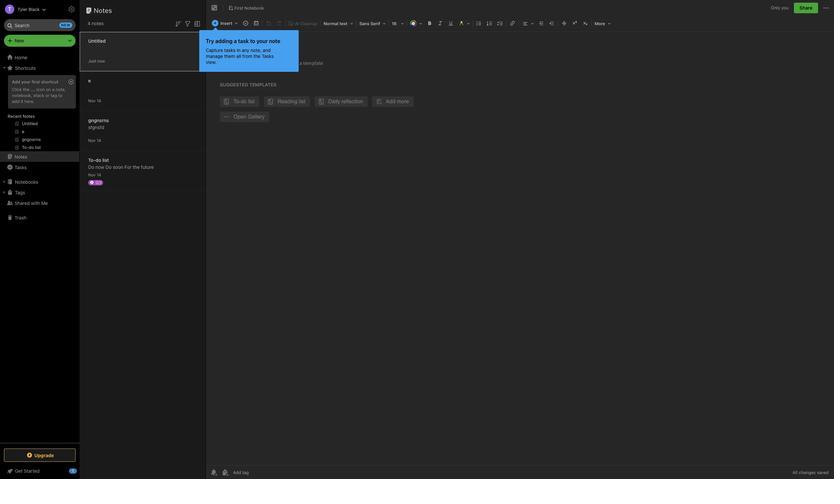 Task type: vqa. For each thing, say whether or not it's contained in the screenshot.
Main ELEMENT at the left of the page
no



Task type: locate. For each thing, give the bounding box(es) containing it.
do
[[88, 164, 94, 170], [106, 164, 112, 170]]

to-do list do now do soon for the future
[[88, 157, 154, 170]]

nov up 0/3
[[88, 173, 96, 178]]

1 vertical spatial nov
[[88, 138, 96, 143]]

1 horizontal spatial your
[[257, 38, 268, 44]]

2 vertical spatial nov
[[88, 173, 96, 178]]

new
[[15, 38, 24, 43]]

trash
[[15, 215, 26, 221]]

0 vertical spatial the
[[254, 53, 260, 59]]

task
[[238, 38, 249, 44]]

your
[[257, 38, 268, 44], [21, 79, 30, 85]]

the left ... in the top of the page
[[23, 87, 29, 92]]

1 horizontal spatial tasks
[[262, 53, 274, 59]]

note, up "tag"
[[56, 87, 66, 92]]

nov down sfgnsfd
[[88, 138, 96, 143]]

just
[[88, 59, 96, 63]]

nov 14 down sfgnsfd
[[88, 138, 101, 143]]

2 horizontal spatial the
[[254, 53, 260, 59]]

0 vertical spatial nov 14
[[88, 98, 101, 103]]

0 vertical spatial tasks
[[262, 53, 274, 59]]

now down do
[[95, 164, 104, 170]]

add a reminder image
[[210, 469, 218, 477]]

a for adding
[[234, 38, 237, 44]]

to right 'task'
[[250, 38, 255, 44]]

a inside 'try adding a task to your note capture tasks in any note, and manage them all from the tasks view.'
[[234, 38, 237, 44]]

1 vertical spatial nov 14
[[88, 138, 101, 143]]

tasks down "and"
[[262, 53, 274, 59]]

checklist image
[[496, 19, 505, 28]]

nov
[[88, 98, 96, 103], [88, 138, 96, 143], [88, 173, 96, 178]]

2 vertical spatial 14
[[97, 173, 101, 178]]

font family image
[[357, 19, 388, 28]]

2 nov 14 from the top
[[88, 138, 101, 143]]

icon on a note, notebook, stack or tag to add it here.
[[12, 87, 66, 104]]

on
[[46, 87, 51, 92]]

future
[[141, 164, 154, 170]]

nov 14
[[88, 98, 101, 103], [88, 138, 101, 143], [88, 173, 101, 178]]

nov 14 up gngnsrns
[[88, 98, 101, 103]]

bulleted list image
[[474, 19, 484, 28]]

it
[[21, 99, 23, 104]]

now right just
[[97, 59, 105, 63]]

0 horizontal spatial a
[[52, 87, 54, 92]]

insert link image
[[508, 19, 517, 28]]

shortcuts
[[15, 65, 36, 71]]

0 vertical spatial nov
[[88, 98, 96, 103]]

nov 14 up 0/3
[[88, 173, 101, 178]]

a
[[234, 38, 237, 44], [52, 87, 54, 92]]

tasks
[[262, 53, 274, 59], [15, 165, 27, 170]]

your up "and"
[[257, 38, 268, 44]]

note
[[269, 38, 280, 44]]

nov 14 for gngnsrns
[[88, 138, 101, 143]]

now
[[97, 59, 105, 63], [95, 164, 104, 170]]

try
[[206, 38, 214, 44]]

tasks up notebooks
[[15, 165, 27, 170]]

2 nov from the top
[[88, 138, 96, 143]]

indent image
[[537, 19, 546, 28]]

stack
[[33, 93, 44, 98]]

more image
[[592, 19, 613, 28]]

a right on on the top of the page
[[52, 87, 54, 92]]

0 horizontal spatial to
[[58, 93, 62, 98]]

2 14 from the top
[[97, 138, 101, 143]]

trash link
[[0, 213, 79, 223]]

1 vertical spatial a
[[52, 87, 54, 92]]

alignment image
[[519, 19, 536, 28]]

Note Editor text field
[[206, 32, 834, 466]]

home link
[[0, 52, 80, 63]]

1 vertical spatial tasks
[[15, 165, 27, 170]]

shortcuts button
[[0, 63, 79, 73]]

the inside to-do list do now do soon for the future
[[133, 164, 140, 170]]

e
[[88, 78, 91, 83]]

a inside icon on a note, notebook, stack or tag to add it here.
[[52, 87, 54, 92]]

1 vertical spatial notes
[[23, 114, 35, 119]]

expand notebooks image
[[2, 179, 7, 185]]

0 horizontal spatial note,
[[56, 87, 66, 92]]

14 down sfgnsfd
[[97, 138, 101, 143]]

changes
[[799, 470, 816, 476]]

1 horizontal spatial the
[[133, 164, 140, 170]]

1 horizontal spatial note,
[[251, 47, 261, 53]]

1 vertical spatial note,
[[56, 87, 66, 92]]

1 horizontal spatial a
[[234, 38, 237, 44]]

first notebook button
[[226, 3, 266, 13]]

note, right any
[[251, 47, 261, 53]]

group
[[0, 73, 79, 154]]

for
[[124, 164, 131, 170]]

bold image
[[425, 19, 434, 28]]

your up click the ...
[[21, 79, 30, 85]]

notes right recent
[[23, 114, 35, 119]]

note, inside icon on a note, notebook, stack or tag to add it here.
[[56, 87, 66, 92]]

1 vertical spatial your
[[21, 79, 30, 85]]

14
[[97, 98, 101, 103], [97, 138, 101, 143], [97, 173, 101, 178]]

None search field
[[9, 19, 71, 31]]

task image
[[241, 19, 250, 28]]

2 vertical spatial the
[[133, 164, 140, 170]]

tags button
[[0, 187, 79, 198]]

0 horizontal spatial your
[[21, 79, 30, 85]]

tasks inside 'try adding a task to your note capture tasks in any note, and manage them all from the tasks view.'
[[262, 53, 274, 59]]

with
[[31, 200, 40, 206]]

1 horizontal spatial to
[[250, 38, 255, 44]]

try adding a task to your note capture tasks in any note, and manage them all from the tasks view.
[[206, 38, 280, 65]]

1 vertical spatial now
[[95, 164, 104, 170]]

1 vertical spatial 14
[[97, 138, 101, 143]]

your inside group
[[21, 79, 30, 85]]

to inside 'try adding a task to your note capture tasks in any note, and manage them all from the tasks view.'
[[250, 38, 255, 44]]

any
[[242, 47, 249, 53]]

the right the from
[[254, 53, 260, 59]]

14 for gngnsrns
[[97, 138, 101, 143]]

2 vertical spatial nov 14
[[88, 173, 101, 178]]

0 horizontal spatial tasks
[[15, 165, 27, 170]]

nov down e
[[88, 98, 96, 103]]

to right "tag"
[[58, 93, 62, 98]]

first
[[234, 5, 243, 10]]

tree
[[0, 52, 80, 443]]

tasks inside button
[[15, 165, 27, 170]]

icon
[[36, 87, 45, 92]]

to
[[250, 38, 255, 44], [58, 93, 62, 98]]

1 do from the left
[[88, 164, 94, 170]]

notebooks
[[15, 179, 38, 185]]

4
[[88, 21, 90, 26]]

note,
[[251, 47, 261, 53], [56, 87, 66, 92]]

0 vertical spatial your
[[257, 38, 268, 44]]

14 up 0/3
[[97, 173, 101, 178]]

0 vertical spatial note,
[[251, 47, 261, 53]]

note, inside 'try adding a task to your note capture tasks in any note, and manage them all from the tasks view.'
[[251, 47, 261, 53]]

1 nov 14 from the top
[[88, 98, 101, 103]]

1 horizontal spatial do
[[106, 164, 112, 170]]

click
[[12, 87, 22, 92]]

the right for
[[133, 164, 140, 170]]

you
[[781, 5, 789, 10]]

to-
[[88, 157, 96, 163]]

a left 'task'
[[234, 38, 237, 44]]

notes
[[94, 7, 112, 14], [23, 114, 35, 119], [15, 154, 27, 160]]

shared with me
[[15, 200, 48, 206]]

0 vertical spatial to
[[250, 38, 255, 44]]

the
[[254, 53, 260, 59], [23, 87, 29, 92], [133, 164, 140, 170]]

notes up notes at left
[[94, 7, 112, 14]]

1 vertical spatial the
[[23, 87, 29, 92]]

do down to-
[[88, 164, 94, 170]]

notes up tasks button
[[15, 154, 27, 160]]

first notebook
[[234, 5, 264, 10]]

tags
[[15, 190, 25, 195]]

0 horizontal spatial do
[[88, 164, 94, 170]]

0 vertical spatial 14
[[97, 98, 101, 103]]

add tag image
[[221, 469, 229, 477]]

1 nov from the top
[[88, 98, 96, 103]]

do down list
[[106, 164, 112, 170]]

1 14 from the top
[[97, 98, 101, 103]]

14 up gngnsrns
[[97, 98, 101, 103]]

Search text field
[[9, 19, 71, 31]]

0 vertical spatial a
[[234, 38, 237, 44]]

your inside 'try adding a task to your note capture tasks in any note, and manage them all from the tasks view.'
[[257, 38, 268, 44]]

1 vertical spatial to
[[58, 93, 62, 98]]

3 nov from the top
[[88, 173, 96, 178]]

share button
[[794, 3, 818, 13]]

note window element
[[206, 0, 834, 480]]

settings image
[[68, 5, 76, 13]]

tasks
[[224, 47, 236, 53]]



Task type: describe. For each thing, give the bounding box(es) containing it.
new button
[[4, 35, 76, 47]]

me
[[41, 200, 48, 206]]

from
[[242, 53, 252, 59]]

nov for e
[[88, 98, 96, 103]]

notes
[[92, 21, 104, 26]]

shared with me link
[[0, 198, 79, 209]]

0 vertical spatial now
[[97, 59, 105, 63]]

gngnsrns
[[88, 118, 109, 123]]

a for on
[[52, 87, 54, 92]]

click the ...
[[12, 87, 35, 92]]

shared
[[15, 200, 30, 206]]

only you
[[771, 5, 789, 10]]

recent
[[8, 114, 22, 119]]

font color image
[[408, 19, 424, 28]]

all
[[236, 53, 241, 59]]

shortcut
[[41, 79, 58, 85]]

add
[[12, 99, 20, 104]]

all changes saved
[[793, 470, 829, 476]]

3 14 from the top
[[97, 173, 101, 178]]

0 vertical spatial notes
[[94, 7, 112, 14]]

in
[[237, 47, 241, 53]]

only
[[771, 5, 780, 10]]

outdent image
[[547, 19, 557, 28]]

notebooks link
[[0, 177, 79, 187]]

italic image
[[436, 19, 445, 28]]

just now
[[88, 59, 105, 63]]

the inside 'try adding a task to your note capture tasks in any note, and manage them all from the tasks view.'
[[254, 53, 260, 59]]

adding
[[215, 38, 233, 44]]

3 nov 14 from the top
[[88, 173, 101, 178]]

notebook
[[244, 5, 264, 10]]

superscript image
[[570, 19, 579, 28]]

view.
[[206, 59, 217, 65]]

underline image
[[446, 19, 455, 28]]

first
[[32, 79, 40, 85]]

calendar event image
[[252, 19, 261, 28]]

font size image
[[390, 19, 406, 28]]

sfgnsfd
[[88, 124, 104, 130]]

them
[[224, 53, 235, 59]]

numbered list image
[[485, 19, 494, 28]]

notes link
[[0, 152, 79, 162]]

0/3
[[95, 180, 102, 185]]

gngnsrns sfgnsfd
[[88, 118, 109, 130]]

tree containing home
[[0, 52, 80, 443]]

and
[[263, 47, 271, 53]]

or
[[45, 93, 49, 98]]

tasks button
[[0, 162, 79, 173]]

all
[[793, 470, 798, 476]]

upgrade button
[[4, 449, 76, 462]]

strikethrough image
[[560, 19, 569, 28]]

recent notes
[[8, 114, 35, 119]]

untitled
[[88, 38, 106, 44]]

to inside icon on a note, notebook, stack or tag to add it here.
[[58, 93, 62, 98]]

soon
[[113, 164, 123, 170]]

home
[[15, 55, 27, 60]]

highlight image
[[456, 19, 472, 28]]

add your first shortcut
[[12, 79, 58, 85]]

expand tags image
[[2, 190, 7, 195]]

upgrade
[[34, 453, 54, 459]]

saved
[[817, 470, 829, 476]]

heading level image
[[321, 19, 355, 28]]

nov 14 for e
[[88, 98, 101, 103]]

capture
[[206, 47, 223, 53]]

manage
[[206, 53, 223, 59]]

do
[[96, 157, 101, 163]]

0 horizontal spatial the
[[23, 87, 29, 92]]

share
[[800, 5, 813, 11]]

...
[[31, 87, 35, 92]]

group containing add your first shortcut
[[0, 73, 79, 154]]

insert image
[[210, 19, 240, 28]]

tag
[[51, 93, 57, 98]]

expand note image
[[211, 4, 218, 12]]

list
[[102, 157, 109, 163]]

2 do from the left
[[106, 164, 112, 170]]

add
[[12, 79, 20, 85]]

notebook,
[[12, 93, 32, 98]]

subscript image
[[581, 19, 590, 28]]

2 vertical spatial notes
[[15, 154, 27, 160]]

4 notes
[[88, 21, 104, 26]]

here.
[[24, 99, 35, 104]]

14 for e
[[97, 98, 101, 103]]

now inside to-do list do now do soon for the future
[[95, 164, 104, 170]]

nov for gngnsrns
[[88, 138, 96, 143]]



